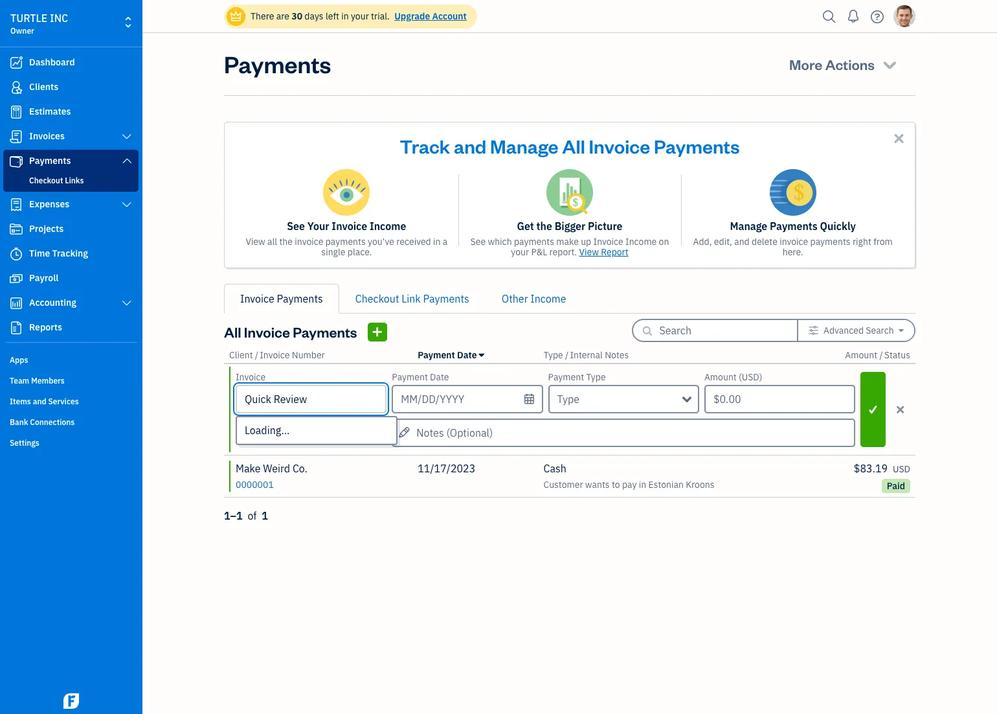 Task type: describe. For each thing, give the bounding box(es) containing it.
dashboard
[[29, 56, 75, 68]]

add,
[[694, 236, 712, 248]]

/ for internal
[[566, 349, 569, 361]]

get the bigger picture image
[[547, 169, 594, 216]]

0000001 link
[[236, 478, 274, 491]]

single
[[322, 246, 346, 258]]

link
[[402, 292, 421, 305]]

report.
[[550, 246, 577, 258]]

internal
[[570, 349, 603, 361]]

make
[[236, 462, 261, 475]]

chevron large down image for payments
[[121, 156, 133, 166]]

project image
[[8, 223, 24, 236]]

your inside see which payments make up invoice income on your p&l report.
[[511, 246, 529, 258]]

more actions
[[790, 55, 875, 73]]

p&l
[[532, 246, 548, 258]]

other
[[502, 292, 528, 305]]

reports
[[29, 321, 62, 333]]

payments inside manage payments quickly add, edit, and delete invoice payments right from here.
[[770, 220, 818, 233]]

payments inside invoice payments link
[[277, 292, 323, 305]]

invoices link
[[3, 125, 139, 148]]

Amount (USD) text field
[[705, 385, 856, 413]]

/ for invoice
[[255, 349, 259, 361]]

30
[[292, 10, 303, 22]]

loading...
[[245, 424, 290, 437]]

track
[[400, 133, 450, 158]]

connections
[[30, 417, 75, 427]]

add a new payment image
[[372, 324, 384, 340]]

see for which
[[471, 236, 486, 248]]

payments inside payments link
[[29, 155, 71, 167]]

type button
[[544, 349, 564, 361]]

1 horizontal spatial view
[[580, 246, 599, 258]]

are
[[276, 10, 290, 22]]

chevron large down image for expenses
[[121, 200, 133, 210]]

turtle
[[10, 12, 47, 25]]

edit,
[[715, 236, 733, 248]]

quickly
[[821, 220, 857, 233]]

manage payments quickly image
[[770, 169, 817, 216]]

pay
[[623, 479, 637, 491]]

crown image
[[229, 9, 243, 23]]

invoice payments
[[240, 292, 323, 305]]

invoices
[[29, 130, 65, 142]]

type for type / internal notes
[[544, 349, 564, 361]]

checkout for checkout link payments
[[356, 292, 399, 305]]

view report
[[580, 246, 629, 258]]

make weird co. 0000001
[[236, 462, 308, 491]]

payments link
[[3, 150, 139, 173]]

go to help image
[[868, 7, 888, 26]]

place.
[[348, 246, 372, 258]]

in inside the see your invoice income view all the invoice payments you've received in a single place.
[[434, 236, 441, 248]]

save image
[[863, 401, 885, 418]]

notifications image
[[844, 3, 864, 29]]

usd
[[894, 463, 911, 475]]

1 vertical spatial payment date
[[392, 371, 449, 383]]

of
[[248, 509, 257, 522]]

11/17/2023
[[418, 462, 476, 475]]

report image
[[8, 321, 24, 334]]

and for services
[[33, 397, 46, 406]]

items and services
[[10, 397, 79, 406]]

co.
[[293, 462, 308, 475]]

payments inside see which payments make up invoice income on your p&l report.
[[514, 236, 555, 248]]

Invoice text field
[[237, 386, 386, 412]]

income inside other income link
[[531, 292, 567, 305]]

1 vertical spatial type
[[587, 371, 606, 383]]

bank connections link
[[3, 412, 139, 432]]

(usd)
[[739, 371, 763, 383]]

amount (usd)
[[705, 371, 763, 383]]

estimates
[[29, 106, 71, 117]]

checkout link payments
[[356, 292, 470, 305]]

money image
[[8, 272, 24, 285]]

invoice payments link
[[224, 284, 339, 314]]

links
[[65, 176, 84, 185]]

amount for amount (usd)
[[705, 371, 737, 383]]

chevrondown image
[[881, 55, 899, 73]]

you've
[[368, 236, 395, 248]]

payments for income
[[326, 236, 366, 248]]

to
[[612, 479, 621, 491]]

settings link
[[3, 433, 139, 452]]

report
[[601, 246, 629, 258]]

invoice for payments
[[780, 236, 809, 248]]

which
[[488, 236, 512, 248]]

actions
[[826, 55, 875, 73]]

invoice inside the see your invoice income view all the invoice payments you've received in a single place.
[[332, 220, 368, 233]]

weird
[[263, 462, 290, 475]]

manage payments quickly add, edit, and delete invoice payments right from here.
[[694, 220, 893, 258]]

freshbooks image
[[61, 693, 82, 709]]

left
[[326, 10, 339, 22]]

income inside see which payments make up invoice income on your p&l report.
[[626, 236, 657, 248]]

get
[[517, 220, 534, 233]]

all invoice payments
[[224, 323, 357, 341]]

delete
[[752, 236, 778, 248]]

apps link
[[3, 350, 139, 369]]

a
[[443, 236, 448, 248]]

payment down type button
[[549, 371, 585, 383]]

bigger
[[555, 220, 586, 233]]

see your invoice income view all the invoice payments you've received in a single place.
[[246, 220, 448, 258]]

payment down payment date button
[[392, 371, 428, 383]]

trial.
[[371, 10, 390, 22]]

get the bigger picture
[[517, 220, 623, 233]]

1
[[262, 509, 268, 522]]

accounting link
[[3, 292, 139, 315]]

bank
[[10, 417, 28, 427]]

there
[[251, 10, 274, 22]]

see which payments make up invoice income on your p&l report.
[[471, 236, 670, 258]]

accounting
[[29, 297, 76, 308]]

client / invoice number
[[229, 349, 325, 361]]

chart image
[[8, 297, 24, 310]]

projects link
[[3, 218, 139, 241]]

clients
[[29, 81, 58, 93]]

reports link
[[3, 316, 139, 340]]

payment date button
[[418, 349, 485, 361]]

and inside manage payments quickly add, edit, and delete invoice payments right from here.
[[735, 236, 750, 248]]

other income link
[[486, 284, 583, 314]]

estimate image
[[8, 106, 24, 119]]

0 vertical spatial date
[[458, 349, 477, 361]]

0 vertical spatial your
[[351, 10, 369, 22]]



Task type: vqa. For each thing, say whether or not it's contained in the screenshot.
-
no



Task type: locate. For each thing, give the bounding box(es) containing it.
2 vertical spatial type
[[558, 393, 580, 406]]

chevron large down image inside invoices link
[[121, 132, 133, 142]]

Search text field
[[660, 320, 777, 341]]

0 horizontal spatial and
[[33, 397, 46, 406]]

1 vertical spatial date
[[430, 371, 449, 383]]

amount down advanced search
[[846, 349, 878, 361]]

0 horizontal spatial payments
[[326, 236, 366, 248]]

search image
[[820, 7, 840, 26]]

settings image
[[809, 325, 819, 336]]

amount button
[[846, 349, 878, 361]]

items and services link
[[3, 391, 139, 411]]

upgrade account link
[[392, 10, 467, 22]]

0 vertical spatial and
[[454, 133, 487, 158]]

cash
[[544, 462, 567, 475]]

1 horizontal spatial manage
[[731, 220, 768, 233]]

checkout for checkout links
[[29, 176, 63, 185]]

income up the 'you've'
[[370, 220, 407, 233]]

/ for status
[[880, 349, 884, 361]]

0 horizontal spatial manage
[[491, 133, 559, 158]]

Notes (Optional) text field
[[392, 419, 856, 447]]

loading... option
[[237, 417, 397, 444]]

on
[[659, 236, 670, 248]]

checkout up 'add a new payment' image
[[356, 292, 399, 305]]

checkout links link
[[6, 173, 136, 189]]

0 vertical spatial in
[[342, 10, 349, 22]]

from
[[874, 236, 893, 248]]

0 horizontal spatial all
[[224, 323, 241, 341]]

view inside the see your invoice income view all the invoice payments you've received in a single place.
[[246, 236, 266, 248]]

checkout up expenses
[[29, 176, 63, 185]]

/ right type button
[[566, 349, 569, 361]]

see your invoice income image
[[324, 169, 370, 216]]

payment
[[418, 349, 455, 361], [392, 371, 428, 383], [549, 371, 585, 383]]

time
[[29, 248, 50, 259]]

payment left caretdown icon
[[418, 349, 455, 361]]

cash customer wants to pay in estonian kroons
[[544, 462, 715, 491]]

checkout inside checkout link payments link
[[356, 292, 399, 305]]

the right get
[[537, 220, 553, 233]]

timer image
[[8, 248, 24, 260]]

type down internal on the right
[[587, 371, 606, 383]]

2 vertical spatial in
[[639, 479, 647, 491]]

0 horizontal spatial in
[[342, 10, 349, 22]]

0 vertical spatial all
[[563, 133, 586, 158]]

0 vertical spatial see
[[287, 220, 305, 233]]

your left p&l at right top
[[511, 246, 529, 258]]

members
[[31, 376, 65, 386]]

and right items
[[33, 397, 46, 406]]

1 horizontal spatial checkout
[[356, 292, 399, 305]]

the right the all
[[280, 236, 293, 248]]

advanced
[[824, 325, 864, 336]]

view right make
[[580, 246, 599, 258]]

team
[[10, 376, 29, 386]]

0 vertical spatial income
[[370, 220, 407, 233]]

payments inside checkout link payments link
[[424, 292, 470, 305]]

cancel image
[[890, 402, 912, 417]]

see for your
[[287, 220, 305, 233]]

track and manage all invoice payments
[[400, 133, 740, 158]]

invoice inside the see your invoice income view all the invoice payments you've received in a single place.
[[295, 236, 324, 248]]

caretdown image
[[899, 325, 905, 336]]

payment date down payment date button
[[392, 371, 449, 383]]

in inside cash customer wants to pay in estonian kroons
[[639, 479, 647, 491]]

income
[[370, 220, 407, 233], [626, 236, 657, 248], [531, 292, 567, 305]]

estonian
[[649, 479, 684, 491]]

apps
[[10, 355, 28, 365]]

chevron large down image for invoices
[[121, 132, 133, 142]]

owner
[[10, 26, 34, 36]]

and
[[454, 133, 487, 158], [735, 236, 750, 248], [33, 397, 46, 406]]

1 payments from the left
[[326, 236, 366, 248]]

0 vertical spatial payment date
[[418, 349, 477, 361]]

type inside dropdown button
[[558, 393, 580, 406]]

invoice inside see which payments make up invoice income on your p&l report.
[[594, 236, 624, 248]]

date
[[458, 349, 477, 361], [430, 371, 449, 383]]

1 horizontal spatial all
[[563, 133, 586, 158]]

1 horizontal spatial see
[[471, 236, 486, 248]]

type down the payment type
[[558, 393, 580, 406]]

2 invoice from the left
[[780, 236, 809, 248]]

and for manage
[[454, 133, 487, 158]]

1–1 of 1
[[224, 509, 268, 522]]

0 vertical spatial checkout
[[29, 176, 63, 185]]

and right edit,
[[735, 236, 750, 248]]

chevron large down image inside payments link
[[121, 156, 133, 166]]

team members link
[[3, 371, 139, 390]]

0 horizontal spatial invoice
[[295, 236, 324, 248]]

1 / from the left
[[255, 349, 259, 361]]

dashboard link
[[3, 51, 139, 75]]

kroons
[[686, 479, 715, 491]]

type button
[[549, 385, 700, 413]]

customer
[[544, 479, 584, 491]]

advanced search
[[824, 325, 895, 336]]

see left 'your'
[[287, 220, 305, 233]]

3 payments from the left
[[811, 236, 851, 248]]

chevron large down image up checkout links link
[[121, 156, 133, 166]]

2 horizontal spatial in
[[639, 479, 647, 491]]

checkout links
[[29, 176, 84, 185]]

picture
[[588, 220, 623, 233]]

1 chevron large down image from the top
[[121, 132, 133, 142]]

0 horizontal spatial checkout
[[29, 176, 63, 185]]

income inside the see your invoice income view all the invoice payments you've received in a single place.
[[370, 220, 407, 233]]

1 vertical spatial the
[[280, 236, 293, 248]]

invoice inside manage payments quickly add, edit, and delete invoice payments right from here.
[[780, 236, 809, 248]]

1 horizontal spatial in
[[434, 236, 441, 248]]

3 chevron large down image from the top
[[121, 200, 133, 210]]

1 horizontal spatial your
[[511, 246, 529, 258]]

see inside the see your invoice income view all the invoice payments you've received in a single place.
[[287, 220, 305, 233]]

amount for amount / status
[[846, 349, 878, 361]]

income left on
[[626, 236, 657, 248]]

other income
[[502, 292, 567, 305]]

payments for add,
[[811, 236, 851, 248]]

1 vertical spatial checkout
[[356, 292, 399, 305]]

more actions button
[[778, 49, 911, 80]]

search
[[867, 325, 895, 336]]

payments down get
[[514, 236, 555, 248]]

2 vertical spatial and
[[33, 397, 46, 406]]

estimates link
[[3, 100, 139, 124]]

the
[[537, 220, 553, 233], [280, 236, 293, 248]]

see inside see which payments make up invoice income on your p&l report.
[[471, 236, 486, 248]]

2 horizontal spatial and
[[735, 236, 750, 248]]

chevron large down image inside expenses link
[[121, 200, 133, 210]]

invoice image
[[8, 130, 24, 143]]

1 vertical spatial see
[[471, 236, 486, 248]]

your left trial.
[[351, 10, 369, 22]]

all up get the bigger picture
[[563, 133, 586, 158]]

0 horizontal spatial the
[[280, 236, 293, 248]]

1 horizontal spatial invoice
[[780, 236, 809, 248]]

client
[[229, 349, 253, 361]]

time tracking
[[29, 248, 88, 259]]

close image
[[892, 131, 907, 146]]

1 vertical spatial chevron large down image
[[121, 156, 133, 166]]

1 horizontal spatial /
[[566, 349, 569, 361]]

team members
[[10, 376, 65, 386]]

projects
[[29, 223, 64, 235]]

0 horizontal spatial view
[[246, 236, 266, 248]]

1 horizontal spatial and
[[454, 133, 487, 158]]

payments down quickly on the top
[[811, 236, 851, 248]]

amount left "(usd)"
[[705, 371, 737, 383]]

chevron large down image
[[121, 298, 133, 308]]

checkout
[[29, 176, 63, 185], [356, 292, 399, 305]]

1 invoice from the left
[[295, 236, 324, 248]]

1–1
[[224, 509, 243, 522]]

2 chevron large down image from the top
[[121, 156, 133, 166]]

checkout inside checkout links link
[[29, 176, 63, 185]]

1 horizontal spatial date
[[458, 349, 477, 361]]

view left the all
[[246, 236, 266, 248]]

payment image
[[8, 155, 24, 168]]

the inside the see your invoice income view all the invoice payments you've received in a single place.
[[280, 236, 293, 248]]

in right pay
[[639, 479, 647, 491]]

0 vertical spatial manage
[[491, 133, 559, 158]]

0 horizontal spatial see
[[287, 220, 305, 233]]

settings
[[10, 438, 39, 448]]

payment date
[[418, 349, 477, 361], [392, 371, 449, 383]]

wants
[[586, 479, 610, 491]]

invoice for your
[[295, 236, 324, 248]]

expenses
[[29, 198, 69, 210]]

in for there
[[342, 10, 349, 22]]

all up the client
[[224, 323, 241, 341]]

upgrade
[[395, 10, 430, 22]]

3 / from the left
[[880, 349, 884, 361]]

expense image
[[8, 198, 24, 211]]

2 horizontal spatial /
[[880, 349, 884, 361]]

2 / from the left
[[566, 349, 569, 361]]

type up the payment type
[[544, 349, 564, 361]]

status
[[885, 349, 911, 361]]

caretdown image
[[479, 350, 485, 360]]

invoice right the delete on the right top
[[780, 236, 809, 248]]

here.
[[783, 246, 804, 258]]

1 vertical spatial income
[[626, 236, 657, 248]]

in
[[342, 10, 349, 22], [434, 236, 441, 248], [639, 479, 647, 491]]

0 vertical spatial the
[[537, 220, 553, 233]]

and inside main element
[[33, 397, 46, 406]]

payroll
[[29, 272, 58, 284]]

$83.19
[[855, 462, 888, 475]]

advanced search button
[[799, 320, 915, 341]]

1 horizontal spatial payments
[[514, 236, 555, 248]]

bank connections
[[10, 417, 75, 427]]

in right left
[[342, 10, 349, 22]]

view
[[246, 236, 266, 248], [580, 246, 599, 258]]

manage inside manage payments quickly add, edit, and delete invoice payments right from here.
[[731, 220, 768, 233]]

turtle inc owner
[[10, 12, 68, 36]]

main element
[[0, 0, 175, 714]]

your
[[308, 220, 330, 233]]

2 horizontal spatial payments
[[811, 236, 851, 248]]

payments down 'your'
[[326, 236, 366, 248]]

tracking
[[52, 248, 88, 259]]

2 vertical spatial chevron large down image
[[121, 200, 133, 210]]

0 vertical spatial type
[[544, 349, 564, 361]]

0 horizontal spatial date
[[430, 371, 449, 383]]

/ right the client
[[255, 349, 259, 361]]

1 vertical spatial in
[[434, 236, 441, 248]]

date left caretdown icon
[[458, 349, 477, 361]]

1 vertical spatial all
[[224, 323, 241, 341]]

payments inside the see your invoice income view all the invoice payments you've received in a single place.
[[326, 236, 366, 248]]

type for type
[[558, 393, 580, 406]]

in left "a"
[[434, 236, 441, 248]]

income right other
[[531, 292, 567, 305]]

0 horizontal spatial /
[[255, 349, 259, 361]]

0 vertical spatial chevron large down image
[[121, 132, 133, 142]]

1 vertical spatial your
[[511, 246, 529, 258]]

client image
[[8, 81, 24, 94]]

see left which
[[471, 236, 486, 248]]

2 payments from the left
[[514, 236, 555, 248]]

2 vertical spatial income
[[531, 292, 567, 305]]

chevron large down image
[[121, 132, 133, 142], [121, 156, 133, 166], [121, 200, 133, 210]]

Payment date in MM/DD/YYYY format text field
[[392, 385, 543, 413]]

up
[[581, 236, 592, 248]]

invoice down 'your'
[[295, 236, 324, 248]]

dashboard image
[[8, 56, 24, 69]]

0 horizontal spatial amount
[[705, 371, 737, 383]]

1 horizontal spatial amount
[[846, 349, 878, 361]]

1 vertical spatial manage
[[731, 220, 768, 233]]

0 vertical spatial amount
[[846, 349, 878, 361]]

1 horizontal spatial income
[[531, 292, 567, 305]]

received
[[397, 236, 431, 248]]

2 horizontal spatial income
[[626, 236, 657, 248]]

chevron large down image down checkout links link
[[121, 200, 133, 210]]

/ left status
[[880, 349, 884, 361]]

chevron large down image up payments link
[[121, 132, 133, 142]]

right
[[853, 236, 872, 248]]

in for cash
[[639, 479, 647, 491]]

1 vertical spatial amount
[[705, 371, 737, 383]]

payroll link
[[3, 267, 139, 290]]

0 horizontal spatial income
[[370, 220, 407, 233]]

type / internal notes
[[544, 349, 629, 361]]

0 horizontal spatial your
[[351, 10, 369, 22]]

0000001
[[236, 479, 274, 491]]

1 vertical spatial and
[[735, 236, 750, 248]]

payments inside manage payments quickly add, edit, and delete invoice payments right from here.
[[811, 236, 851, 248]]

payment date left caretdown icon
[[418, 349, 477, 361]]

1 horizontal spatial the
[[537, 220, 553, 233]]

and right track
[[454, 133, 487, 158]]

invoice
[[295, 236, 324, 248], [780, 236, 809, 248]]

there are 30 days left in your trial. upgrade account
[[251, 10, 467, 22]]

date down payment date button
[[430, 371, 449, 383]]



